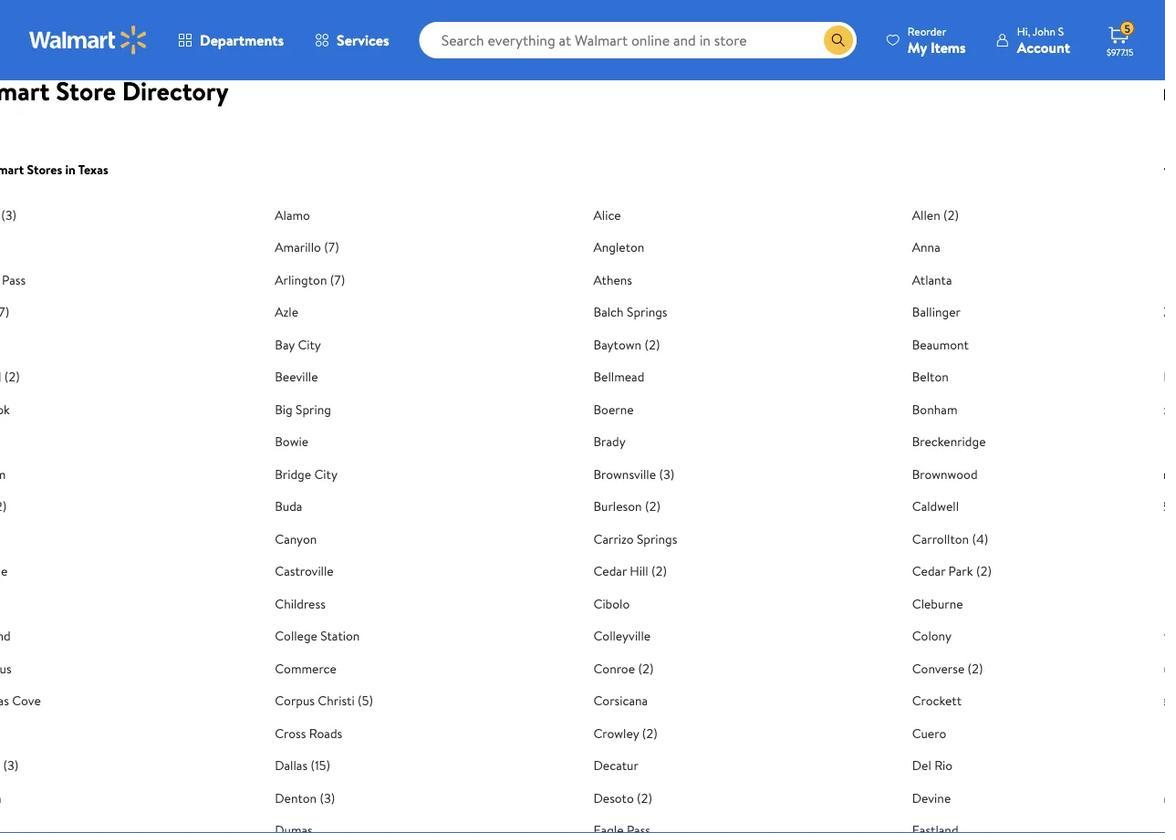 Task type: locate. For each thing, give the bounding box(es) containing it.
belton link
[[913, 368, 949, 386]]

burleson link
[[594, 498, 642, 515]]

balch
[[594, 303, 624, 321]]

brownsville
[[594, 465, 656, 483]]

1 horizontal spatial cedar
[[913, 562, 946, 580]]

hill
[[630, 562, 649, 580]]

rio
[[935, 757, 953, 775]]

cross roads link
[[275, 724, 343, 742]]

beeville link
[[275, 368, 318, 386]]

brady link
[[594, 433, 626, 451]]

station
[[321, 627, 360, 645]]

devine
[[913, 789, 951, 807]]

texas
[[75, 37, 105, 55]]

(2) for desoto (2)
[[637, 789, 653, 807]]

john
[[1033, 23, 1056, 39]]

5
[[1125, 21, 1131, 36]]

2 cedar from the left
[[913, 562, 946, 580]]

cibolo link
[[594, 595, 630, 613]]

big
[[275, 400, 293, 418]]

city
[[298, 335, 321, 353], [314, 465, 338, 483]]

athens link
[[594, 271, 633, 288]]

brady
[[594, 433, 626, 451]]

(2)
[[944, 206, 959, 224], [645, 335, 660, 353], [1, 368, 20, 386], [645, 498, 661, 515], [652, 562, 667, 580], [977, 562, 992, 580], [638, 660, 654, 677], [968, 660, 984, 677], [642, 724, 658, 742], [637, 789, 653, 807]]

boerne link
[[594, 400, 634, 418]]

roads
[[309, 724, 343, 742]]

(7) for amarillo (7)
[[324, 238, 339, 256]]

services
[[337, 30, 389, 50]]

0 horizontal spatial cedar
[[594, 562, 627, 580]]

carrizo
[[594, 530, 634, 548]]

park
[[949, 562, 974, 580]]

converse link
[[913, 660, 965, 677]]

athens
[[594, 271, 633, 288]]

(7) right arlington link in the top left of the page
[[330, 271, 345, 288]]

cedar left park
[[913, 562, 946, 580]]

beaumont
[[913, 335, 969, 353]]

(7) right amarillo
[[324, 238, 339, 256]]

city right bridge
[[314, 465, 338, 483]]

(2) for burleson (2)
[[645, 498, 661, 515]]

alice link
[[594, 206, 621, 224]]

walmart image
[[29, 26, 148, 55]]

search icon image
[[831, 33, 846, 47]]

alamo link
[[275, 206, 310, 224]]

corpus
[[275, 692, 315, 710]]

departments
[[200, 30, 284, 50]]

cedar hill (2)
[[594, 562, 667, 580]]

corsicana
[[594, 692, 648, 710]]

desoto
[[594, 789, 634, 807]]

childress link
[[275, 595, 326, 613]]

bellmead
[[594, 368, 645, 386]]

(15)
[[311, 757, 330, 775]]

carrollton link
[[913, 530, 970, 548]]

del rio
[[913, 757, 953, 775]]

denton
[[275, 789, 317, 807]]

brownsville (3)
[[594, 465, 675, 483]]

carrollton
[[913, 530, 970, 548]]

0 vertical spatial city
[[298, 335, 321, 353]]

commerce
[[275, 660, 337, 677]]

cedar left hill
[[594, 562, 627, 580]]

big spring
[[275, 400, 331, 418]]

caldwell link
[[913, 498, 959, 515]]

azle link
[[275, 303, 299, 321]]

crowley link
[[594, 724, 639, 742]]

desoto link
[[594, 789, 634, 807]]

springs up hill
[[637, 530, 678, 548]]

canyon
[[275, 530, 317, 548]]

cedar park (2)
[[913, 562, 992, 580]]

1 vertical spatial (7)
[[330, 271, 345, 288]]

crockett link
[[913, 692, 962, 710]]

arlington link
[[275, 271, 327, 288]]

brownsville link
[[594, 465, 656, 483]]

anna
[[913, 238, 941, 256]]

buda
[[275, 498, 303, 515]]

amarillo (7)
[[275, 238, 339, 256]]

bonham link
[[913, 400, 958, 418]]

0 vertical spatial (7)
[[324, 238, 339, 256]]

colony
[[913, 627, 952, 645]]

ballinger link
[[913, 303, 961, 321]]

1 cedar from the left
[[594, 562, 627, 580]]

city right 'bay'
[[298, 335, 321, 353]]

baytown (2)
[[594, 335, 660, 353]]

desoto (2)
[[594, 789, 653, 807]]

0 vertical spatial springs
[[627, 303, 668, 321]]

cross roads
[[275, 724, 343, 742]]

baytown link
[[594, 335, 642, 353]]

(4)
[[973, 530, 989, 548]]

denton (3)
[[275, 789, 335, 807]]

(2) for conroe (2)
[[638, 660, 654, 677]]

beeville
[[275, 368, 318, 386]]

dallas link
[[275, 757, 308, 775]]

cleburne link
[[913, 595, 964, 613]]

buda link
[[275, 498, 303, 515]]

decatur
[[594, 757, 639, 775]]

springs up 'baytown (2)'
[[627, 303, 668, 321]]

stores
[[157, 37, 193, 55]]

springs for balch springs
[[627, 303, 668, 321]]

bay city
[[275, 335, 321, 353]]

amarillo link
[[275, 238, 321, 256]]

bowie
[[275, 433, 309, 451]]

1 vertical spatial springs
[[637, 530, 678, 548]]

del
[[913, 757, 932, 775]]

1 vertical spatial city
[[314, 465, 338, 483]]

commerce link
[[275, 660, 337, 677]]



Task type: vqa. For each thing, say whether or not it's contained in the screenshot.
Amarillo link
yes



Task type: describe. For each thing, give the bounding box(es) containing it.
dallas
[[275, 757, 308, 775]]

springs for carrizo springs
[[637, 530, 678, 548]]

alamo
[[275, 206, 310, 224]]

(7) for arlington (7)
[[330, 271, 345, 288]]

converse
[[913, 660, 965, 677]]

cuero link
[[913, 724, 947, 742]]

brownwood link
[[913, 465, 978, 483]]

arlington
[[275, 271, 327, 288]]

/
[[68, 37, 73, 55]]

angleton link
[[594, 238, 645, 256]]

anna link
[[913, 238, 941, 256]]

boerne
[[594, 400, 634, 418]]

(2) for baytown (2)
[[645, 335, 660, 353]]

bay city link
[[275, 335, 321, 353]]

(2) for allen (2)
[[944, 206, 959, 224]]

/ texas walmart stores
[[68, 37, 193, 55]]

corpus christi link
[[275, 692, 355, 710]]

Walmart Site-Wide search field
[[420, 22, 857, 58]]

burleson
[[594, 498, 642, 515]]

cleburne
[[913, 595, 964, 613]]

balch springs
[[594, 303, 668, 321]]

Search search field
[[420, 22, 857, 58]]

balch springs link
[[594, 303, 668, 321]]

christi
[[318, 692, 355, 710]]

college station link
[[275, 627, 360, 645]]

account
[[1018, 37, 1071, 57]]

bridge city link
[[275, 465, 338, 483]]

cross
[[275, 724, 306, 742]]

breckenridge link
[[913, 433, 986, 451]]

azle
[[275, 303, 299, 321]]

decatur link
[[594, 757, 639, 775]]

del rio link
[[913, 757, 953, 775]]

$977.15
[[1107, 46, 1134, 58]]

departments button
[[162, 18, 299, 62]]

(5)
[[358, 692, 373, 710]]

atlanta
[[913, 271, 953, 288]]

cedar for cedar hill
[[594, 562, 627, 580]]

ballinger
[[913, 303, 961, 321]]

corpus christi (5)
[[275, 692, 373, 710]]

city for bridge city
[[314, 465, 338, 483]]

walmart
[[108, 37, 154, 55]]

allen (2)
[[913, 206, 959, 224]]

services button
[[299, 18, 405, 62]]

caldwell
[[913, 498, 959, 515]]

items
[[931, 37, 966, 57]]

reorder my items
[[908, 23, 966, 57]]

reorder
[[908, 23, 947, 39]]

beaumont link
[[913, 335, 969, 353]]

breckenridge
[[913, 433, 986, 451]]

allen
[[913, 206, 941, 224]]

carrizo springs link
[[594, 530, 678, 548]]

colony link
[[913, 627, 952, 645]]

crockett
[[913, 692, 962, 710]]

conroe link
[[594, 660, 635, 677]]

corsicana link
[[594, 692, 648, 710]]

carrizo springs
[[594, 530, 678, 548]]

cedar park link
[[913, 562, 974, 580]]

angleton
[[594, 238, 645, 256]]

amarillo
[[275, 238, 321, 256]]

belton
[[913, 368, 949, 386]]

castroville link
[[275, 562, 334, 580]]

bridge city
[[275, 465, 338, 483]]

(2) for converse (2)
[[968, 660, 984, 677]]

canyon link
[[275, 530, 317, 548]]

allen link
[[913, 206, 941, 224]]

arlington (7)
[[275, 271, 345, 288]]

cedar for cedar park
[[913, 562, 946, 580]]

(2) for crowley (2)
[[642, 724, 658, 742]]

big spring link
[[275, 400, 331, 418]]

burleson (2)
[[594, 498, 661, 515]]

spring
[[296, 400, 331, 418]]

hi,
[[1018, 23, 1031, 39]]

denton link
[[275, 789, 317, 807]]

city for bay city
[[298, 335, 321, 353]]

colleyville link
[[594, 627, 651, 645]]

my
[[908, 37, 928, 57]]

college station
[[275, 627, 360, 645]]



